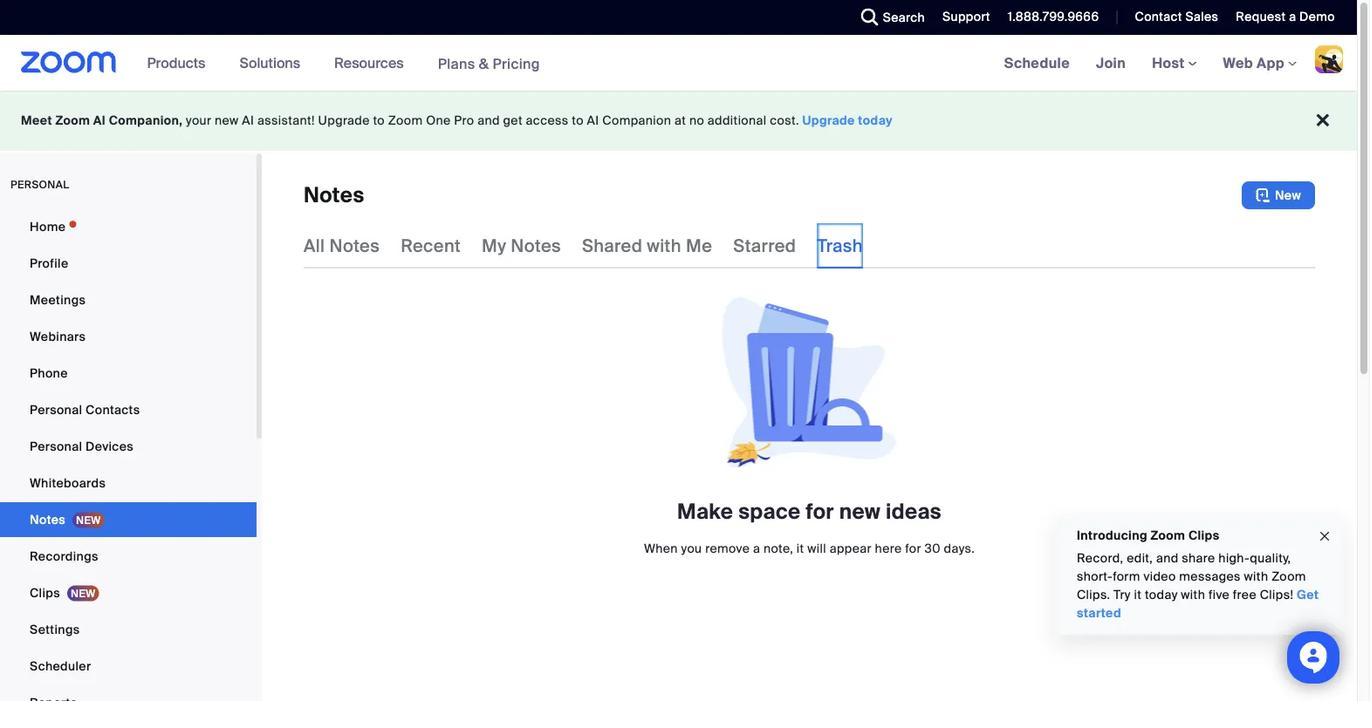 Task type: locate. For each thing, give the bounding box(es) containing it.
web app button
[[1223, 54, 1297, 72]]

1 horizontal spatial to
[[572, 113, 584, 129]]

0 vertical spatial personal
[[30, 402, 82, 418]]

1 vertical spatial a
[[753, 541, 760, 557]]

recordings
[[30, 548, 98, 565]]

messages
[[1179, 569, 1241, 585]]

clips!
[[1260, 587, 1294, 603]]

0 vertical spatial with
[[647, 235, 681, 257]]

1 horizontal spatial a
[[1289, 9, 1296, 25]]

ai left companion, on the top of the page
[[93, 113, 106, 129]]

make space for new ideas
[[677, 499, 942, 526]]

0 horizontal spatial it
[[797, 541, 804, 557]]

1 horizontal spatial and
[[1156, 551, 1179, 567]]

remove
[[705, 541, 750, 557]]

all
[[304, 235, 325, 257]]

new right your on the top of page
[[215, 113, 239, 129]]

devices
[[86, 439, 134, 455]]

pro
[[454, 113, 474, 129]]

personal
[[30, 402, 82, 418], [30, 439, 82, 455]]

0 horizontal spatial clips
[[30, 585, 60, 601]]

video
[[1144, 569, 1176, 585]]

meetings navigation
[[991, 35, 1357, 92]]

1 horizontal spatial today
[[1145, 587, 1178, 603]]

settings
[[30, 622, 80, 638]]

it inside record, edit, and share high-quality, short-form video messages with zoom clips. try it today with five free clips!
[[1134, 587, 1142, 603]]

1 horizontal spatial with
[[1181, 587, 1205, 603]]

it left will
[[797, 541, 804, 557]]

get started
[[1077, 587, 1319, 622]]

contact sales link
[[1122, 0, 1223, 35], [1135, 9, 1219, 25]]

with inside tabs of all notes page tab list
[[647, 235, 681, 257]]

support link
[[929, 0, 995, 35], [943, 9, 990, 25]]

banner
[[0, 35, 1357, 92]]

ai left companion
[[587, 113, 599, 129]]

upgrade right cost.
[[802, 113, 855, 129]]

0 horizontal spatial with
[[647, 235, 681, 257]]

web app
[[1223, 54, 1285, 72]]

ai left assistant!
[[242, 113, 254, 129]]

for left 30
[[905, 541, 921, 557]]

1 horizontal spatial upgrade
[[802, 113, 855, 129]]

2 upgrade from the left
[[802, 113, 855, 129]]

products button
[[147, 35, 213, 91]]

recordings link
[[0, 539, 257, 574]]

with
[[647, 235, 681, 257], [1244, 569, 1268, 585], [1181, 587, 1205, 603]]

join
[[1096, 54, 1126, 72]]

zoom inside record, edit, and share high-quality, short-form video messages with zoom clips. try it today with five free clips!
[[1272, 569, 1306, 585]]

clips up share
[[1188, 528, 1220, 544]]

zoom right meet
[[55, 113, 90, 129]]

1.888.799.9666 button up schedule link
[[1008, 9, 1099, 25]]

0 horizontal spatial upgrade
[[318, 113, 370, 129]]

2 horizontal spatial ai
[[587, 113, 599, 129]]

host button
[[1152, 54, 1197, 72]]

clips inside personal menu menu
[[30, 585, 60, 601]]

for
[[806, 499, 834, 526], [905, 541, 921, 557]]

2 ai from the left
[[242, 113, 254, 129]]

starred
[[733, 235, 796, 257]]

notes up recordings
[[30, 512, 65, 528]]

home
[[30, 219, 66, 235]]

clips.
[[1077, 587, 1110, 603]]

zoom
[[55, 113, 90, 129], [388, 113, 423, 129], [1151, 528, 1185, 544], [1272, 569, 1306, 585]]

0 horizontal spatial to
[[373, 113, 385, 129]]

get started link
[[1077, 587, 1319, 622]]

profile
[[30, 255, 68, 271]]

contact
[[1135, 9, 1182, 25]]

0 vertical spatial today
[[858, 113, 893, 129]]

0 horizontal spatial today
[[858, 113, 893, 129]]

0 horizontal spatial ai
[[93, 113, 106, 129]]

1 vertical spatial personal
[[30, 439, 82, 455]]

and left get
[[478, 113, 500, 129]]

schedule
[[1004, 54, 1070, 72]]

1 vertical spatial today
[[1145, 587, 1178, 603]]

and up video
[[1156, 551, 1179, 567]]

new inside meet zoom ai companion, footer
[[215, 113, 239, 129]]

personal for personal devices
[[30, 439, 82, 455]]

one
[[426, 113, 451, 129]]

when
[[644, 541, 678, 557]]

meet zoom ai companion, your new ai assistant! upgrade to zoom one pro and get access to ai companion at no additional cost. upgrade today
[[21, 113, 893, 129]]

personal for personal contacts
[[30, 402, 82, 418]]

1 horizontal spatial clips
[[1188, 528, 1220, 544]]

1 horizontal spatial it
[[1134, 587, 1142, 603]]

1 vertical spatial with
[[1244, 569, 1268, 585]]

2 vertical spatial with
[[1181, 587, 1205, 603]]

0 vertical spatial clips
[[1188, 528, 1220, 544]]

to down "resources" dropdown button
[[373, 113, 385, 129]]

plans & pricing link
[[438, 54, 540, 73], [438, 54, 540, 73]]

0 vertical spatial for
[[806, 499, 834, 526]]

zoom logo image
[[21, 51, 117, 73]]

zoom up clips!
[[1272, 569, 1306, 585]]

zoom up edit,
[[1151, 528, 1185, 544]]

to
[[373, 113, 385, 129], [572, 113, 584, 129]]

when you remove a note, it will appear here for 30 days.
[[644, 541, 975, 557]]

app
[[1257, 54, 1285, 72]]

webinars
[[30, 329, 86, 345]]

2 to from the left
[[572, 113, 584, 129]]

0 vertical spatial and
[[478, 113, 500, 129]]

to right access
[[572, 113, 584, 129]]

upgrade down product information navigation
[[318, 113, 370, 129]]

0 vertical spatial it
[[797, 541, 804, 557]]

with down messages
[[1181, 587, 1205, 603]]

new up appear
[[839, 499, 881, 526]]

0 vertical spatial a
[[1289, 9, 1296, 25]]

2 personal from the top
[[30, 439, 82, 455]]

with up the free
[[1244, 569, 1268, 585]]

new
[[1275, 187, 1301, 203]]

resources button
[[334, 35, 412, 91]]

space
[[738, 499, 801, 526]]

notes
[[304, 182, 364, 209], [329, 235, 380, 257], [511, 235, 561, 257], [30, 512, 65, 528]]

no
[[689, 113, 704, 129]]

upgrade today link
[[802, 113, 893, 129]]

plans
[[438, 54, 475, 73]]

introducing zoom clips
[[1077, 528, 1220, 544]]

clips up "settings" at the left of the page
[[30, 585, 60, 601]]

solutions
[[239, 54, 300, 72]]

it right try
[[1134, 587, 1142, 603]]

ai
[[93, 113, 106, 129], [242, 113, 254, 129], [587, 113, 599, 129]]

for up will
[[806, 499, 834, 526]]

product information navigation
[[134, 35, 553, 92]]

0 horizontal spatial and
[[478, 113, 500, 129]]

try
[[1114, 587, 1131, 603]]

1 vertical spatial clips
[[30, 585, 60, 601]]

0 vertical spatial new
[[215, 113, 239, 129]]

1 vertical spatial and
[[1156, 551, 1179, 567]]

quality,
[[1250, 551, 1291, 567]]

1 personal from the top
[[30, 402, 82, 418]]

a left demo
[[1289, 9, 1296, 25]]

companion
[[602, 113, 671, 129]]

a left note,
[[753, 541, 760, 557]]

0 horizontal spatial a
[[753, 541, 760, 557]]

today inside meet zoom ai companion, footer
[[858, 113, 893, 129]]

meet
[[21, 113, 52, 129]]

days.
[[944, 541, 975, 557]]

support
[[943, 9, 990, 25]]

1 horizontal spatial ai
[[242, 113, 254, 129]]

schedule link
[[991, 35, 1083, 91]]

1 vertical spatial it
[[1134, 587, 1142, 603]]

notes link
[[0, 503, 257, 538]]

and inside meet zoom ai companion, footer
[[478, 113, 500, 129]]

form
[[1113, 569, 1140, 585]]

1 horizontal spatial new
[[839, 499, 881, 526]]

with left the me
[[647, 235, 681, 257]]

personal down phone
[[30, 402, 82, 418]]

personal up whiteboards
[[30, 439, 82, 455]]

1 upgrade from the left
[[318, 113, 370, 129]]

1 vertical spatial for
[[905, 541, 921, 557]]

will
[[807, 541, 826, 557]]

upgrade
[[318, 113, 370, 129], [802, 113, 855, 129]]

started
[[1077, 606, 1121, 622]]

new button
[[1242, 182, 1315, 209]]

1 horizontal spatial for
[[905, 541, 921, 557]]

resources
[[334, 54, 404, 72]]

notes inside 'link'
[[30, 512, 65, 528]]

tabs of all notes page tab list
[[304, 223, 863, 269]]

meetings link
[[0, 283, 257, 318]]

and
[[478, 113, 500, 129], [1156, 551, 1179, 567]]

close image
[[1318, 527, 1332, 547]]

0 horizontal spatial new
[[215, 113, 239, 129]]

trash
[[817, 235, 863, 257]]



Task type: describe. For each thing, give the bounding box(es) containing it.
recent
[[401, 235, 461, 257]]

&
[[479, 54, 489, 73]]

shared with me
[[582, 235, 712, 257]]

meetings
[[30, 292, 86, 308]]

scheduler link
[[0, 649, 257, 684]]

profile link
[[0, 246, 257, 281]]

profile picture image
[[1315, 45, 1343, 73]]

1.888.799.9666
[[1008, 9, 1099, 25]]

assistant!
[[257, 113, 315, 129]]

at
[[675, 113, 686, 129]]

my
[[482, 235, 506, 257]]

share
[[1182, 551, 1215, 567]]

personal contacts link
[[0, 393, 257, 428]]

record,
[[1077, 551, 1124, 567]]

request a demo
[[1236, 9, 1335, 25]]

five
[[1209, 587, 1230, 603]]

all notes
[[304, 235, 380, 257]]

companion,
[[109, 113, 183, 129]]

whiteboards link
[[0, 466, 257, 501]]

appear
[[830, 541, 872, 557]]

personal
[[10, 178, 69, 192]]

settings link
[[0, 613, 257, 648]]

1.888.799.9666 button up schedule
[[995, 0, 1103, 35]]

additional
[[708, 113, 767, 129]]

host
[[1152, 54, 1188, 72]]

today inside record, edit, and share high-quality, short-form video messages with zoom clips. try it today with five free clips!
[[1145, 587, 1178, 603]]

webinars link
[[0, 319, 257, 354]]

make
[[677, 499, 733, 526]]

here
[[875, 541, 902, 557]]

notes right all
[[329, 235, 380, 257]]

personal devices link
[[0, 429, 257, 464]]

access
[[526, 113, 569, 129]]

and inside record, edit, and share high-quality, short-form video messages with zoom clips. try it today with five free clips!
[[1156, 551, 1179, 567]]

whiteboards
[[30, 475, 106, 491]]

0 horizontal spatial for
[[806, 499, 834, 526]]

3 ai from the left
[[587, 113, 599, 129]]

search
[[883, 9, 925, 25]]

1 vertical spatial new
[[839, 499, 881, 526]]

ideas
[[886, 499, 942, 526]]

home link
[[0, 209, 257, 244]]

you
[[681, 541, 702, 557]]

contact sales
[[1135, 9, 1219, 25]]

meet zoom ai companion, footer
[[0, 91, 1357, 151]]

cost.
[[770, 113, 799, 129]]

short-
[[1077, 569, 1113, 585]]

join link
[[1083, 35, 1139, 91]]

phone
[[30, 365, 68, 381]]

30
[[925, 541, 941, 557]]

phone link
[[0, 356, 257, 391]]

notes up all notes
[[304, 182, 364, 209]]

edit,
[[1127, 551, 1153, 567]]

contacts
[[86, 402, 140, 418]]

note,
[[764, 541, 793, 557]]

me
[[686, 235, 712, 257]]

get
[[1297, 587, 1319, 603]]

plans & pricing
[[438, 54, 540, 73]]

2 horizontal spatial with
[[1244, 569, 1268, 585]]

scheduler
[[30, 658, 91, 675]]

solutions button
[[239, 35, 308, 91]]

personal menu menu
[[0, 209, 257, 702]]

demo
[[1300, 9, 1335, 25]]

1 to from the left
[[373, 113, 385, 129]]

introducing
[[1077, 528, 1148, 544]]

shared
[[582, 235, 642, 257]]

personal devices
[[30, 439, 134, 455]]

sales
[[1186, 9, 1219, 25]]

notes right my
[[511, 235, 561, 257]]

request
[[1236, 9, 1286, 25]]

search button
[[848, 0, 929, 35]]

get
[[503, 113, 523, 129]]

banner containing products
[[0, 35, 1357, 92]]

record, edit, and share high-quality, short-form video messages with zoom clips. try it today with five free clips!
[[1077, 551, 1306, 603]]

high-
[[1219, 551, 1250, 567]]

web
[[1223, 54, 1253, 72]]

your
[[186, 113, 211, 129]]

1 ai from the left
[[93, 113, 106, 129]]

products
[[147, 54, 205, 72]]

personal contacts
[[30, 402, 140, 418]]

my notes
[[482, 235, 561, 257]]

zoom left one
[[388, 113, 423, 129]]



Task type: vqa. For each thing, say whether or not it's contained in the screenshot.
Scheduler
yes



